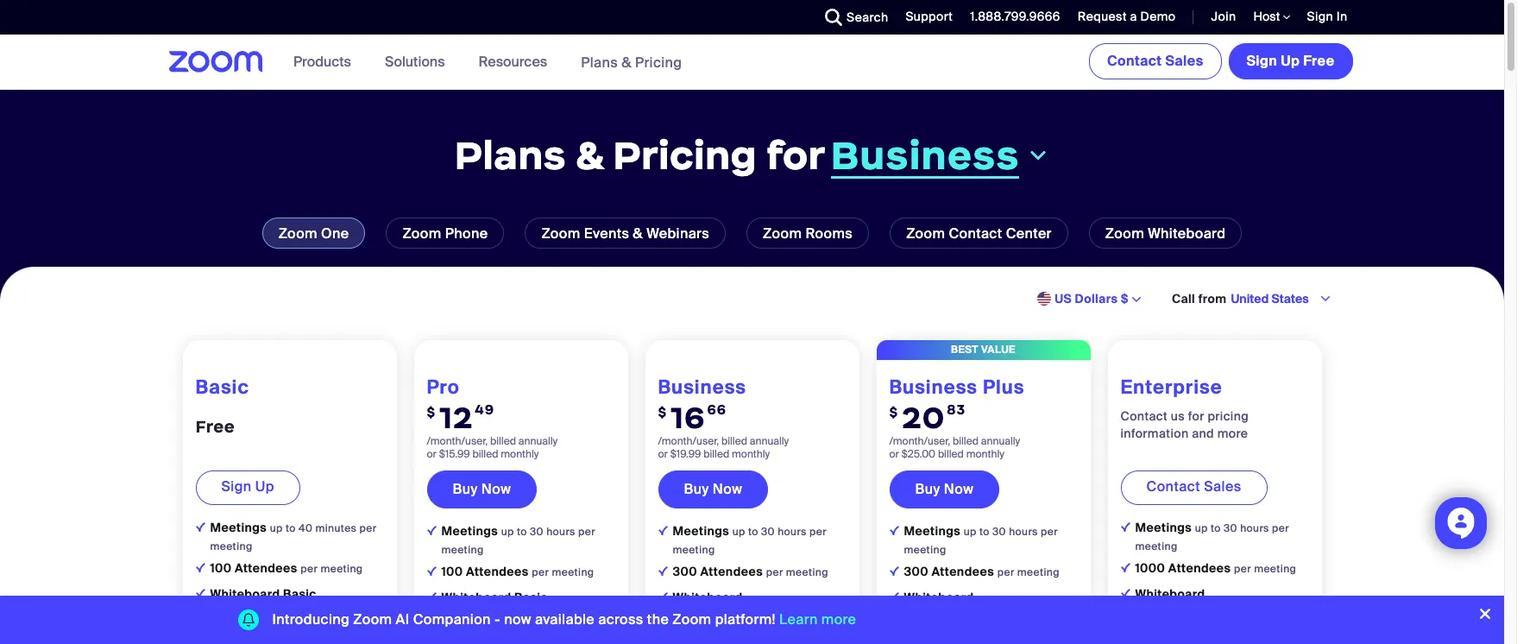 Task type: locate. For each thing, give the bounding box(es) containing it.
1 horizontal spatial plans
[[581, 53, 618, 71]]

1 horizontal spatial for
[[1189, 408, 1205, 424]]

show options image right country/region "text box"
[[1319, 292, 1333, 306]]

annually inside /month/user, billed annually or $25.00 billed monthly
[[982, 435, 1021, 448]]

meeting
[[210, 540, 253, 553], [1136, 540, 1178, 553], [442, 543, 484, 557], [673, 543, 715, 557], [904, 543, 947, 557], [321, 562, 363, 576], [1255, 562, 1297, 576], [552, 565, 594, 579], [786, 565, 829, 579], [1018, 565, 1060, 579]]

sign down host
[[1247, 52, 1278, 70]]

whiteboard inside tabs of zoom services tab list
[[1149, 224, 1226, 243]]

contact inside the meetings navigation
[[1108, 52, 1163, 70]]

0 horizontal spatial 300 attendees per meeting
[[673, 564, 829, 579]]

annually inside /month/user, billed annually or $19.99 billed monthly
[[750, 435, 789, 448]]

buy now down /month/user, billed annually or $25.00 billed monthly
[[916, 480, 974, 498]]

include image
[[196, 522, 205, 532], [427, 526, 436, 535], [658, 526, 668, 535]]

buy now link down /month/user, billed annually or $25.00 billed monthly
[[890, 470, 1000, 508]]

up up 1000 attendees per meeting
[[1196, 521, 1209, 535]]

billed
[[490, 435, 516, 448], [722, 435, 748, 448], [953, 435, 979, 448], [473, 447, 499, 461], [704, 447, 730, 461], [938, 447, 964, 461]]

1 monthly from the left
[[501, 447, 539, 461]]

plans & pricing for
[[455, 130, 826, 180]]

a
[[1131, 9, 1138, 24]]

Country/Region text field
[[1230, 290, 1318, 307]]

0 vertical spatial contact sales link
[[1090, 43, 1222, 79]]

contact sales
[[1108, 52, 1204, 70], [1147, 477, 1242, 495]]

1 horizontal spatial /month/user,
[[658, 435, 719, 448]]

value
[[982, 343, 1016, 356]]

$19.99
[[671, 447, 701, 461]]

0 horizontal spatial for
[[767, 130, 826, 180]]

0 horizontal spatial 100 attendees per meeting
[[210, 560, 363, 576]]

sales
[[1166, 52, 1204, 70], [1205, 477, 1242, 495]]

0 horizontal spatial more
[[822, 610, 857, 629]]

more down pricing
[[1218, 426, 1249, 441]]

2 buy from the left
[[684, 480, 709, 498]]

1 horizontal spatial more
[[1218, 426, 1249, 441]]

now down /month/user, billed annually or $15.99 billed monthly
[[482, 480, 511, 498]]

3 monthly from the left
[[967, 447, 1005, 461]]

300 attendees per meeting
[[673, 564, 829, 579], [904, 564, 1060, 579]]

whiteboard basic
[[210, 586, 317, 602], [442, 590, 548, 605]]

1 horizontal spatial &
[[622, 53, 632, 71]]

show options image right dollars
[[1130, 293, 1144, 307]]

buy
[[453, 480, 478, 498], [684, 480, 709, 498], [916, 480, 941, 498]]

3 now from the left
[[944, 480, 974, 498]]

contact sales link down and
[[1121, 470, 1268, 505]]

0 horizontal spatial now
[[482, 480, 511, 498]]

more right learn
[[822, 610, 857, 629]]

2 horizontal spatial buy
[[916, 480, 941, 498]]

for
[[767, 130, 826, 180], [1189, 408, 1205, 424]]

2 horizontal spatial now
[[944, 480, 974, 498]]

annually
[[519, 435, 558, 448], [750, 435, 789, 448], [982, 435, 1021, 448]]

&
[[622, 53, 632, 71], [576, 130, 604, 180], [633, 224, 643, 243]]

zoom for zoom whiteboard
[[1106, 224, 1145, 243]]

0 vertical spatial more
[[1218, 426, 1249, 441]]

1 horizontal spatial whiteboard basic
[[442, 590, 548, 605]]

more inside enterprise contact us for pricing information and more
[[1218, 426, 1249, 441]]

free
[[1304, 52, 1335, 70], [196, 416, 235, 437]]

1 vertical spatial up
[[255, 477, 275, 495]]

enterprise contact us for pricing information and more
[[1121, 375, 1250, 441]]

2 vertical spatial sign
[[221, 477, 252, 495]]

contact sales down demo
[[1108, 52, 1204, 70]]

include image for 12
[[427, 526, 436, 535]]

call
[[1173, 291, 1196, 307]]

/month/user, billed annually or $19.99 billed monthly
[[658, 435, 789, 461]]

up inside up to 40 minutes per meeting
[[270, 521, 283, 535]]

attendees for business
[[701, 564, 763, 579]]

1 horizontal spatial 300 attendees per meeting
[[904, 564, 1060, 579]]

annually right $15.99
[[519, 435, 558, 448]]

2 horizontal spatial &
[[633, 224, 643, 243]]

sign inside button
[[1247, 52, 1278, 70]]

available
[[535, 610, 595, 629]]

100 for basic
[[210, 560, 232, 576]]

chat for 16
[[709, 615, 738, 631]]

business button
[[831, 130, 1050, 180]]

0 horizontal spatial whiteboard basic
[[210, 586, 317, 602]]

3 annually from the left
[[982, 435, 1021, 448]]

up left 40
[[270, 521, 283, 535]]

annually inside /month/user, billed annually or $15.99 billed monthly
[[519, 435, 558, 448]]

team right the
[[673, 615, 706, 631]]

zoom rooms
[[763, 224, 853, 243]]

1 now from the left
[[482, 480, 511, 498]]

team for 12
[[442, 615, 474, 631]]

1 horizontal spatial free
[[1304, 52, 1335, 70]]

2 now from the left
[[713, 480, 743, 498]]

1 /month/user, from the left
[[427, 435, 488, 448]]

team chat
[[210, 612, 275, 628], [442, 615, 506, 631], [673, 615, 738, 631]]

enterprise
[[1121, 375, 1223, 400]]

attendees for enterprise
[[1169, 560, 1232, 576]]

zoom left the events
[[542, 224, 581, 243]]

300
[[673, 564, 698, 579], [904, 564, 929, 579]]

or left $19.99 on the bottom left
[[658, 447, 668, 461]]

now for 12
[[482, 480, 511, 498]]

zoom for zoom events & webinars
[[542, 224, 581, 243]]

1 horizontal spatial now
[[713, 480, 743, 498]]

contact left center
[[949, 224, 1003, 243]]

0 horizontal spatial buy now
[[453, 480, 511, 498]]

ok image
[[890, 566, 899, 576], [196, 589, 205, 598], [427, 592, 436, 602], [658, 618, 668, 628]]

to for basic
[[286, 521, 296, 535]]

free up sign up on the left
[[196, 416, 235, 437]]

2 horizontal spatial chat
[[709, 615, 738, 631]]

1 horizontal spatial basic
[[283, 586, 317, 602]]

$ left 16
[[658, 404, 668, 420]]

now
[[482, 480, 511, 498], [713, 480, 743, 498], [944, 480, 974, 498]]

& inside product information navigation
[[622, 53, 632, 71]]

banner containing contact sales
[[148, 35, 1357, 91]]

request a demo
[[1078, 9, 1176, 24]]

team left the introducing
[[210, 612, 243, 628]]

free inside button
[[1304, 52, 1335, 70]]

2 annually from the left
[[750, 435, 789, 448]]

1 vertical spatial for
[[1189, 408, 1205, 424]]

more
[[1218, 426, 1249, 441], [822, 610, 857, 629]]

whiteboard
[[1149, 224, 1226, 243], [210, 586, 280, 602], [1136, 586, 1206, 602], [442, 590, 512, 605], [673, 590, 743, 605], [904, 590, 974, 605]]

0 horizontal spatial 100
[[210, 560, 232, 576]]

/month/user, inside /month/user, billed annually or $15.99 billed monthly
[[427, 435, 488, 448]]

join link left host
[[1199, 0, 1241, 35]]

0 horizontal spatial monthly
[[501, 447, 539, 461]]

chat for 12
[[477, 615, 506, 631]]

0 horizontal spatial sales
[[1166, 52, 1204, 70]]

2 monthly from the left
[[732, 447, 770, 461]]

2 horizontal spatial team
[[673, 615, 706, 631]]

/month/user, down 66
[[658, 435, 719, 448]]

1 vertical spatial pricing
[[613, 130, 757, 180]]

2 horizontal spatial sign
[[1308, 9, 1334, 24]]

billed right $25.00
[[938, 447, 964, 461]]

2 horizontal spatial /month/user,
[[890, 435, 951, 448]]

$
[[1121, 291, 1129, 307], [427, 404, 436, 420], [658, 404, 668, 420], [890, 404, 899, 420]]

billed down 66
[[722, 435, 748, 448]]

2 horizontal spatial or
[[890, 447, 900, 461]]

1 horizontal spatial include image
[[427, 526, 436, 535]]

contact
[[1108, 52, 1163, 70], [949, 224, 1003, 243], [1121, 408, 1168, 424], [1147, 477, 1201, 495]]

1 horizontal spatial up
[[1282, 52, 1300, 70]]

buy now link
[[427, 470, 537, 508], [658, 470, 769, 508], [890, 470, 1000, 508]]

0 vertical spatial free
[[1304, 52, 1335, 70]]

3 /month/user, from the left
[[890, 435, 951, 448]]

0 horizontal spatial sign
[[221, 477, 252, 495]]

100 down up to 40 minutes per meeting
[[210, 560, 232, 576]]

2 horizontal spatial buy now
[[916, 480, 974, 498]]

monthly inside /month/user, billed annually or $25.00 billed monthly
[[967, 447, 1005, 461]]

zoom phone
[[403, 224, 488, 243]]

sales down demo
[[1166, 52, 1204, 70]]

1 horizontal spatial 100 attendees per meeting
[[442, 564, 594, 579]]

platform!
[[715, 610, 776, 629]]

for for us
[[1189, 408, 1205, 424]]

zoom left rooms on the top of the page
[[763, 224, 802, 243]]

0 vertical spatial for
[[767, 130, 826, 180]]

3 or from the left
[[890, 447, 900, 461]]

team left the - at left bottom
[[442, 615, 474, 631]]

sign up free
[[1247, 52, 1335, 70]]

1.888.799.9666 button
[[958, 0, 1065, 35], [971, 9, 1061, 24]]

contact inside enterprise contact us for pricing information and more
[[1121, 408, 1168, 424]]

introducing
[[272, 610, 350, 629]]

/month/user, inside /month/user, billed annually or $19.99 billed monthly
[[658, 435, 719, 448]]

up for basic
[[270, 521, 283, 535]]

for right us
[[1189, 408, 1205, 424]]

0 vertical spatial sales
[[1166, 52, 1204, 70]]

billed right $15.99
[[473, 447, 499, 461]]

or left $15.99
[[427, 447, 437, 461]]

monthly for 20
[[967, 447, 1005, 461]]

monthly right $15.99
[[501, 447, 539, 461]]

0 horizontal spatial buy now link
[[427, 470, 537, 508]]

meetings for pro
[[442, 523, 501, 539]]

billed down 49
[[490, 435, 516, 448]]

1 buy from the left
[[453, 480, 478, 498]]

or inside /month/user, billed annually or $25.00 billed monthly
[[890, 447, 900, 461]]

for inside enterprise contact us for pricing information and more
[[1189, 408, 1205, 424]]

1 vertical spatial free
[[196, 416, 235, 437]]

business
[[831, 130, 1020, 180], [658, 375, 747, 400], [890, 375, 978, 400]]

plans inside product information navigation
[[581, 53, 618, 71]]

1 horizontal spatial buy now
[[684, 480, 743, 498]]

across
[[599, 610, 644, 629]]

chat
[[246, 612, 275, 628], [477, 615, 506, 631], [709, 615, 738, 631]]

whiteboard basic up the introducing
[[210, 586, 317, 602]]

1 or from the left
[[427, 447, 437, 461]]

companion
[[413, 610, 491, 629]]

contact down information
[[1147, 477, 1201, 495]]

2 horizontal spatial monthly
[[967, 447, 1005, 461]]

monthly
[[501, 447, 539, 461], [732, 447, 770, 461], [967, 447, 1005, 461]]

now down /month/user, billed annually or $25.00 billed monthly
[[944, 480, 974, 498]]

annually down plus
[[982, 435, 1021, 448]]

up down host dropdown button
[[1282, 52, 1300, 70]]

1 vertical spatial plans
[[455, 130, 566, 180]]

sign up link
[[196, 470, 300, 505]]

support
[[906, 9, 953, 24]]

$ left 12 at the left
[[427, 404, 436, 420]]

banner
[[148, 35, 1357, 91]]

sign up up to 40 minutes per meeting
[[221, 477, 252, 495]]

contact down a
[[1108, 52, 1163, 70]]

0 horizontal spatial 300
[[673, 564, 698, 579]]

business inside business plus $ 20 83
[[890, 375, 978, 400]]

up for sign up free
[[1282, 52, 1300, 70]]

plans
[[581, 53, 618, 71], [455, 130, 566, 180]]

1 horizontal spatial annually
[[750, 435, 789, 448]]

1 horizontal spatial 300
[[904, 564, 929, 579]]

sales down and
[[1205, 477, 1242, 495]]

join
[[1212, 9, 1237, 24]]

meetings down $19.99 on the bottom left
[[673, 523, 733, 539]]

or inside /month/user, billed annually or $19.99 billed monthly
[[658, 447, 668, 461]]

monthly inside /month/user, billed annually or $15.99 billed monthly
[[501, 447, 539, 461]]

free down sign in
[[1304, 52, 1335, 70]]

buy now down /month/user, billed annually or $19.99 billed monthly
[[684, 480, 743, 498]]

zoom for zoom rooms
[[763, 224, 802, 243]]

zoom left ai
[[353, 610, 392, 629]]

buy down $25.00
[[916, 480, 941, 498]]

up down /month/user, billed annually or $15.99 billed monthly
[[501, 525, 514, 539]]

up inside button
[[1282, 52, 1300, 70]]

us dollars $
[[1055, 291, 1129, 307]]

1 horizontal spatial buy
[[684, 480, 709, 498]]

0 horizontal spatial show options image
[[1130, 293, 1144, 307]]

contact up information
[[1121, 408, 1168, 424]]

meetings down $15.99
[[442, 523, 501, 539]]

team
[[210, 612, 243, 628], [442, 615, 474, 631], [673, 615, 706, 631]]

12
[[440, 399, 473, 437]]

2 buy now from the left
[[684, 480, 743, 498]]

pricing
[[1208, 408, 1250, 424]]

100
[[210, 560, 232, 576], [442, 564, 463, 579]]

buy now down /month/user, billed annually or $15.99 billed monthly
[[453, 480, 511, 498]]

ok image
[[196, 563, 205, 572], [1121, 563, 1131, 572], [427, 566, 436, 576], [658, 566, 668, 576], [1121, 589, 1131, 598], [658, 592, 668, 602], [890, 592, 899, 602], [427, 618, 436, 628]]

0 horizontal spatial chat
[[246, 612, 275, 628]]

to inside up to 40 minutes per meeting
[[286, 521, 296, 535]]

pro $ 12 49
[[427, 375, 495, 437]]

$ inside "pro $ 12 49"
[[427, 404, 436, 420]]

1 vertical spatial &
[[576, 130, 604, 180]]

meetings for business
[[673, 523, 733, 539]]

/month/user, down 49
[[427, 435, 488, 448]]

products
[[294, 53, 351, 71]]

sign left in
[[1308, 9, 1334, 24]]

monthly right $19.99 on the bottom left
[[732, 447, 770, 461]]

now for 16
[[713, 480, 743, 498]]

annually right business $ 16 66
[[750, 435, 789, 448]]

attendees
[[235, 560, 298, 576], [1169, 560, 1232, 576], [466, 564, 529, 579], [701, 564, 763, 579], [932, 564, 995, 579]]

100 attendees per meeting down up to 40 minutes per meeting
[[210, 560, 363, 576]]

1 horizontal spatial buy now link
[[658, 470, 769, 508]]

now down /month/user, billed annually or $19.99 billed monthly
[[713, 480, 743, 498]]

zoom left 'phone'
[[403, 224, 442, 243]]

monthly inside /month/user, billed annually or $19.99 billed monthly
[[732, 447, 770, 461]]

1.888.799.9666
[[971, 9, 1061, 24]]

0 vertical spatial contact sales
[[1108, 52, 1204, 70]]

0 horizontal spatial or
[[427, 447, 437, 461]]

1 horizontal spatial or
[[658, 447, 668, 461]]

1 buy now link from the left
[[427, 470, 537, 508]]

100 up companion
[[442, 564, 463, 579]]

whiteboard basic up the - at left bottom
[[442, 590, 548, 605]]

1 vertical spatial sign
[[1247, 52, 1278, 70]]

or for 12
[[427, 447, 437, 461]]

request
[[1078, 9, 1128, 24]]

main content containing business
[[0, 35, 1505, 644]]

contact sales link down demo
[[1090, 43, 1222, 79]]

0 horizontal spatial buy
[[453, 480, 478, 498]]

2 horizontal spatial buy now link
[[890, 470, 1000, 508]]

or inside /month/user, billed annually or $15.99 billed monthly
[[427, 447, 437, 461]]

1 vertical spatial sales
[[1205, 477, 1242, 495]]

or for 16
[[658, 447, 668, 461]]

0 vertical spatial sign
[[1308, 9, 1334, 24]]

meetings navigation
[[1086, 35, 1357, 83]]

zoom down "business" popup button
[[907, 224, 946, 243]]

2 horizontal spatial basic
[[515, 590, 548, 605]]

30 for enterprise
[[1224, 521, 1238, 535]]

up up up to 40 minutes per meeting
[[255, 477, 275, 495]]

business for business
[[831, 130, 1020, 180]]

resources button
[[479, 35, 555, 90]]

to
[[286, 521, 296, 535], [1211, 521, 1222, 535], [517, 525, 527, 539], [749, 525, 759, 539], [980, 525, 990, 539]]

100 attendees per meeting
[[210, 560, 363, 576], [442, 564, 594, 579]]

2 or from the left
[[658, 447, 668, 461]]

1 horizontal spatial monthly
[[732, 447, 770, 461]]

zoom left the 'one'
[[279, 224, 318, 243]]

$ right dollars
[[1121, 291, 1129, 307]]

2 horizontal spatial team chat
[[673, 615, 738, 631]]

dollars
[[1075, 291, 1118, 307]]

host button
[[1254, 9, 1290, 25]]

1 horizontal spatial team
[[442, 615, 474, 631]]

0 horizontal spatial /month/user,
[[427, 435, 488, 448]]

plans & pricing
[[581, 53, 682, 71]]

2 /month/user, from the left
[[658, 435, 719, 448]]

include image
[[1121, 522, 1131, 532], [890, 526, 899, 535]]

1 horizontal spatial sales
[[1205, 477, 1242, 495]]

one
[[321, 224, 349, 243]]

/month/user, inside /month/user, billed annually or $25.00 billed monthly
[[890, 435, 951, 448]]

buy now link for 16
[[658, 470, 769, 508]]

1 horizontal spatial 100
[[442, 564, 463, 579]]

basic for basic
[[283, 586, 317, 602]]

0 horizontal spatial &
[[576, 130, 604, 180]]

meetings down sign up link
[[210, 520, 270, 535]]

zoom up dollars
[[1106, 224, 1145, 243]]

buy now
[[453, 480, 511, 498], [684, 480, 743, 498], [916, 480, 974, 498]]

buy down $15.99
[[453, 480, 478, 498]]

0 vertical spatial pricing
[[635, 53, 682, 71]]

1 horizontal spatial chat
[[477, 615, 506, 631]]

or for 20
[[890, 447, 900, 461]]

pricing inside product information navigation
[[635, 53, 682, 71]]

buy now link for 12
[[427, 470, 537, 508]]

hours for enterprise
[[1241, 521, 1270, 535]]

2 horizontal spatial include image
[[658, 526, 668, 535]]

0 horizontal spatial up
[[255, 477, 275, 495]]

main content
[[0, 35, 1505, 644]]

$15.99
[[439, 447, 470, 461]]

monthly down business plus $ 20 83
[[967, 447, 1005, 461]]

plans inside main content
[[455, 130, 566, 180]]

show options image
[[1319, 292, 1333, 306], [1130, 293, 1144, 307]]

contact sales down and
[[1147, 477, 1242, 495]]

1 buy now from the left
[[453, 480, 511, 498]]

2 300 attendees per meeting from the left
[[904, 564, 1060, 579]]

2 horizontal spatial annually
[[982, 435, 1021, 448]]

meeting inside up to 40 minutes per meeting
[[210, 540, 253, 553]]

introducing zoom ai companion - now available across the zoom platform! learn more
[[272, 610, 857, 629]]

buy down $19.99 on the bottom left
[[684, 480, 709, 498]]

1 horizontal spatial sign
[[1247, 52, 1278, 70]]

up
[[270, 521, 283, 535], [1196, 521, 1209, 535], [501, 525, 514, 539], [733, 525, 746, 539], [964, 525, 977, 539]]

1 horizontal spatial team chat
[[442, 615, 506, 631]]

up to 30 hours per meeting
[[1136, 521, 1290, 553], [442, 525, 596, 557], [673, 525, 827, 557], [904, 525, 1059, 557]]

2 buy now link from the left
[[658, 470, 769, 508]]

$ inside business plus $ 20 83
[[890, 404, 899, 420]]

for up zoom rooms
[[767, 130, 826, 180]]

1 300 from the left
[[673, 564, 698, 579]]

0 vertical spatial plans
[[581, 53, 618, 71]]

2 vertical spatial &
[[633, 224, 643, 243]]

or left $25.00
[[890, 447, 900, 461]]

up down /month/user, billed annually or $19.99 billed monthly
[[733, 525, 746, 539]]

0 vertical spatial up
[[1282, 52, 1300, 70]]

buy now link down /month/user, billed annually or $19.99 billed monthly
[[658, 470, 769, 508]]

0 vertical spatial &
[[622, 53, 632, 71]]

1 annually from the left
[[519, 435, 558, 448]]

pricing
[[635, 53, 682, 71], [613, 130, 757, 180]]

meetings up 1000
[[1136, 520, 1196, 535]]

up to 30 hours per meeting for enterprise
[[1136, 521, 1290, 553]]

zoom one
[[279, 224, 349, 243]]

/month/user, down 83
[[890, 435, 951, 448]]

to for enterprise
[[1211, 521, 1222, 535]]

0 horizontal spatial annually
[[519, 435, 558, 448]]

0 horizontal spatial include image
[[890, 526, 899, 535]]

us dollars $ button
[[1055, 290, 1129, 308]]

0 horizontal spatial plans
[[455, 130, 566, 180]]

100 attendees per meeting up now
[[442, 564, 594, 579]]

$ left 20
[[890, 404, 899, 420]]

1 horizontal spatial include image
[[1121, 522, 1131, 532]]

meetings
[[210, 520, 270, 535], [1136, 520, 1196, 535], [442, 523, 501, 539], [673, 523, 733, 539], [904, 523, 964, 539]]

request a demo link
[[1065, 0, 1181, 35], [1078, 9, 1176, 24]]

basic
[[196, 375, 249, 400], [283, 586, 317, 602], [515, 590, 548, 605]]

annually for 66
[[750, 435, 789, 448]]

buy now link down /month/user, billed annually or $15.99 billed monthly
[[427, 470, 537, 508]]

now
[[504, 610, 532, 629]]



Task type: vqa. For each thing, say whether or not it's contained in the screenshot.
Up associated with Sign Up Free
yes



Task type: describe. For each thing, give the bounding box(es) containing it.
us
[[1055, 291, 1072, 307]]

0 horizontal spatial basic
[[196, 375, 249, 400]]

sign up free button
[[1229, 43, 1353, 79]]

tabs of zoom services tab list
[[26, 218, 1479, 249]]

sign for sign in
[[1308, 9, 1334, 24]]

$25.00
[[902, 447, 936, 461]]

plans for plans & pricing for
[[455, 130, 566, 180]]

3 buy from the left
[[916, 480, 941, 498]]

phone
[[445, 224, 488, 243]]

us
[[1172, 408, 1186, 424]]

3 buy now from the left
[[916, 480, 974, 498]]

for for pricing
[[767, 130, 826, 180]]

monthly for 49
[[501, 447, 539, 461]]

learn
[[780, 610, 818, 629]]

pro
[[427, 375, 460, 400]]

& inside tabs of zoom services tab list
[[633, 224, 643, 243]]

zoom events & webinars
[[542, 224, 710, 243]]

100 for pro
[[442, 564, 463, 579]]

call from
[[1173, 291, 1227, 307]]

3 buy now link from the left
[[890, 470, 1000, 508]]

contact inside tabs of zoom services tab list
[[949, 224, 1003, 243]]

& for plans & pricing
[[622, 53, 632, 71]]

resources
[[479, 53, 548, 71]]

$ inside us dollars $ dropdown button
[[1121, 291, 1129, 307]]

hours for pro
[[547, 525, 576, 539]]

learn more link
[[780, 610, 857, 629]]

annually for 20
[[982, 435, 1021, 448]]

billed down 83
[[953, 435, 979, 448]]

/month/user, for 12
[[427, 435, 488, 448]]

from
[[1199, 291, 1227, 307]]

pricing for plans & pricing for
[[613, 130, 757, 180]]

sales inside the meetings navigation
[[1166, 52, 1204, 70]]

host
[[1254, 9, 1284, 24]]

/month/user, for 16
[[658, 435, 719, 448]]

/month/user, billed annually or $15.99 billed monthly
[[427, 435, 558, 461]]

zoom for zoom contact center
[[907, 224, 946, 243]]

1000
[[1136, 560, 1166, 576]]

team chat for 12
[[442, 615, 506, 631]]

/month/user, for 20
[[890, 435, 951, 448]]

buy for 12
[[453, 480, 478, 498]]

product information navigation
[[281, 35, 695, 91]]

-
[[495, 610, 501, 629]]

buy now for 12
[[453, 480, 511, 498]]

team chat for 16
[[673, 615, 738, 631]]

1 300 attendees per meeting from the left
[[673, 564, 829, 579]]

buy for 16
[[684, 480, 709, 498]]

billed right $19.99 on the bottom left
[[704, 447, 730, 461]]

whiteboard basic for pro
[[442, 590, 548, 605]]

pricing for plans & pricing
[[635, 53, 682, 71]]

up to 40 minutes per meeting
[[210, 521, 377, 553]]

up for sign up
[[255, 477, 275, 495]]

ai
[[396, 610, 410, 629]]

zoom for zoom phone
[[403, 224, 442, 243]]

100 attendees per meeting for basic
[[210, 560, 363, 576]]

& for plans & pricing for
[[576, 130, 604, 180]]

1 vertical spatial more
[[822, 610, 857, 629]]

down image
[[1027, 145, 1050, 166]]

up for enterprise
[[1196, 521, 1209, 535]]

up for business
[[733, 525, 746, 539]]

business for business $ 16 66
[[658, 375, 747, 400]]

0 horizontal spatial team chat
[[210, 612, 275, 628]]

up to 30 hours per meeting for pro
[[442, 525, 596, 557]]

per inside 1000 attendees per meeting
[[1235, 562, 1252, 576]]

monthly for 66
[[732, 447, 770, 461]]

center
[[1006, 224, 1052, 243]]

solutions button
[[385, 35, 453, 90]]

business $ 16 66
[[658, 375, 747, 437]]

$ inside business $ 16 66
[[658, 404, 668, 420]]

to for pro
[[517, 525, 527, 539]]

best
[[952, 343, 979, 356]]

/month/user, billed annually or $25.00 billed monthly
[[890, 435, 1021, 461]]

1 horizontal spatial show options image
[[1319, 292, 1333, 306]]

demo
[[1141, 9, 1176, 24]]

buy now for 16
[[684, 480, 743, 498]]

plans for plans & pricing
[[581, 53, 618, 71]]

plus
[[983, 375, 1025, 400]]

events
[[584, 224, 630, 243]]

search
[[847, 9, 889, 25]]

0 horizontal spatial free
[[196, 416, 235, 437]]

rooms
[[806, 224, 853, 243]]

information
[[1121, 426, 1189, 441]]

sign for sign up
[[221, 477, 252, 495]]

sign up
[[221, 477, 275, 495]]

20
[[903, 399, 946, 437]]

include image for 16
[[658, 526, 668, 535]]

business plus $ 20 83
[[890, 375, 1025, 437]]

the
[[647, 610, 669, 629]]

minutes
[[316, 521, 357, 535]]

business for business plus $ 20 83
[[890, 375, 978, 400]]

team for 16
[[673, 615, 706, 631]]

meetings for basic
[[210, 520, 270, 535]]

and
[[1193, 426, 1215, 441]]

solutions
[[385, 53, 445, 71]]

per inside up to 40 minutes per meeting
[[360, 521, 377, 535]]

contact sales link inside the meetings navigation
[[1090, 43, 1222, 79]]

in
[[1337, 9, 1348, 24]]

sales inside main content
[[1205, 477, 1242, 495]]

83
[[947, 401, 966, 418]]

zoom for zoom one
[[279, 224, 318, 243]]

best value
[[952, 343, 1016, 356]]

zoom contact center
[[907, 224, 1052, 243]]

sign for sign up free
[[1247, 52, 1278, 70]]

66
[[708, 401, 727, 418]]

annually for 49
[[519, 435, 558, 448]]

up for pro
[[501, 525, 514, 539]]

hours for business
[[778, 525, 807, 539]]

16
[[671, 399, 706, 437]]

up to 30 hours per meeting for business
[[673, 525, 827, 557]]

2 300 from the left
[[904, 564, 929, 579]]

30 for pro
[[530, 525, 544, 539]]

100 attendees per meeting for pro
[[442, 564, 594, 579]]

include image for 1000
[[1121, 522, 1131, 532]]

zoom whiteboard
[[1106, 224, 1226, 243]]

basic for pro
[[515, 590, 548, 605]]

to for business
[[749, 525, 759, 539]]

products button
[[294, 35, 359, 90]]

1000 attendees per meeting
[[1136, 560, 1297, 576]]

1 vertical spatial contact sales
[[1147, 477, 1242, 495]]

whiteboard basic for basic
[[210, 586, 317, 602]]

0 horizontal spatial team
[[210, 612, 243, 628]]

search button
[[813, 0, 893, 35]]

attendees for pro
[[466, 564, 529, 579]]

contact sales inside the meetings navigation
[[1108, 52, 1204, 70]]

webinars
[[647, 224, 710, 243]]

30 for business
[[762, 525, 775, 539]]

49
[[475, 401, 495, 418]]

1 vertical spatial contact sales link
[[1121, 470, 1268, 505]]

40
[[299, 521, 313, 535]]

join link up the meetings navigation
[[1212, 9, 1237, 24]]

meeting inside 1000 attendees per meeting
[[1255, 562, 1297, 576]]

attendees for basic
[[235, 560, 298, 576]]

up down /month/user, billed annually or $25.00 billed monthly
[[964, 525, 977, 539]]

zoom right the
[[673, 610, 712, 629]]

0 horizontal spatial include image
[[196, 522, 205, 532]]

sign in
[[1308, 9, 1348, 24]]

include image for 300
[[890, 526, 899, 535]]

meetings down $25.00
[[904, 523, 964, 539]]

zoom logo image
[[169, 51, 263, 73]]

meetings for enterprise
[[1136, 520, 1196, 535]]



